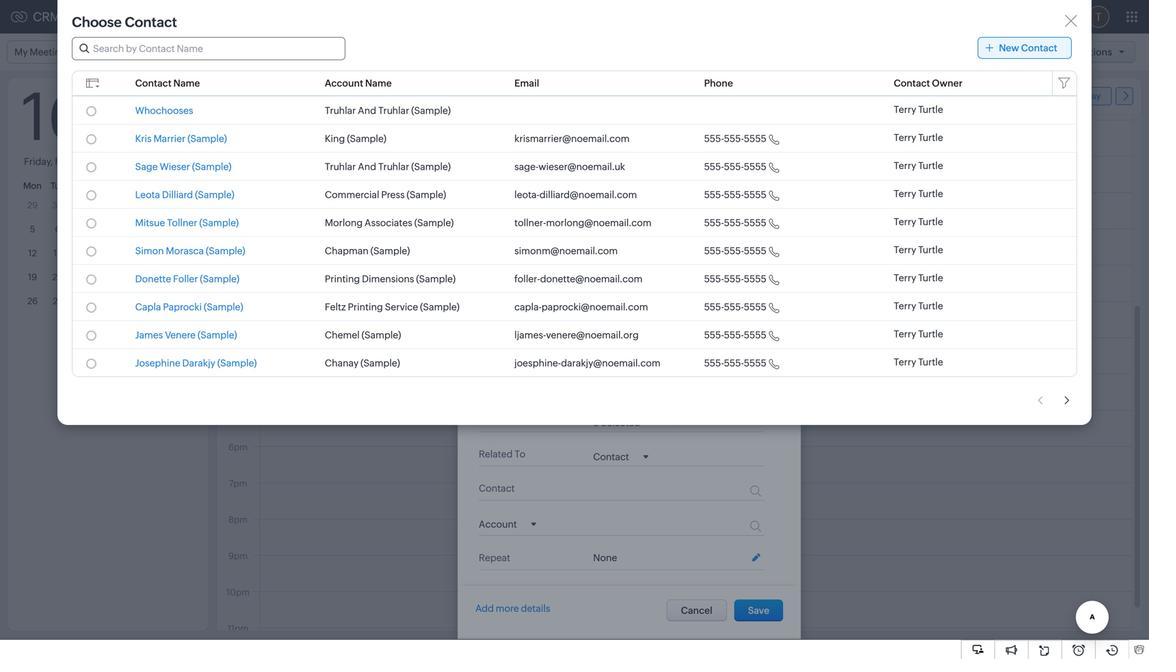 Task type: locate. For each thing, give the bounding box(es) containing it.
0 vertical spatial 2024
[[343, 88, 374, 102]]

3 terry from the top
[[894, 160, 917, 171]]

commercial press (sample)
[[325, 189, 446, 200]]

1 down thu
[[107, 200, 110, 210]]

2024 inside 16 friday , february 2024
[[97, 156, 120, 167]]

information
[[536, 281, 613, 296]]

to down from
[[479, 346, 490, 357]]

1 horizontal spatial name
[[365, 78, 392, 89]]

8 terry turtle from the top
[[894, 300, 944, 311]]

truhlar and truhlar (sample)
[[325, 105, 451, 116], [325, 161, 451, 172]]

foller-donette@noemail.com
[[515, 273, 643, 284]]

2 mmm d, yyyy text field from the top
[[593, 349, 669, 360]]

foller-
[[515, 273, 540, 284]]

1 vertical spatial february
[[55, 156, 95, 167]]

555-555-5555 for venere@noemail.org
[[705, 330, 767, 340]]

1 terry from the top
[[894, 104, 917, 115]]

5 turtle from the top
[[919, 216, 944, 227]]

16 up 23
[[129, 248, 138, 258]]

6 terry turtle from the top
[[894, 244, 944, 255]]

4
[[182, 200, 187, 210]]

16 inside 16 friday , february 2024
[[21, 80, 88, 154]]

turtle for morlong@noemail.com
[[919, 216, 944, 227]]

17
[[155, 248, 163, 258]]

dilliard@noemail.com
[[540, 189, 637, 200]]

kris
[[135, 133, 152, 144]]

Search by Contact Name text field
[[73, 38, 345, 60]]

1 horizontal spatial to
[[515, 449, 526, 460]]

1 horizontal spatial add
[[659, 417, 676, 427]]

555-555-5555 for wieser@noemail.uk
[[705, 161, 767, 172]]

0 vertical spatial 1
[[107, 200, 110, 210]]

terry for morlong@noemail.com
[[894, 216, 917, 227]]

0 horizontal spatial 3
[[156, 200, 162, 210]]

0 horizontal spatial 2024
[[97, 156, 120, 167]]

leota-
[[515, 189, 540, 200]]

repeat
[[479, 552, 511, 563]]

add link
[[648, 417, 676, 427]]

logo image
[[11, 11, 27, 22]]

8 5555 from the top
[[744, 330, 767, 340]]

4 5555 from the top
[[744, 217, 767, 228]]

february inside 16 friday , february 2024
[[55, 156, 95, 167]]

printing down chapman
[[325, 273, 360, 284]]

truhlar down the account name at the top left of page
[[378, 105, 410, 116]]

7 terry from the top
[[894, 272, 917, 283]]

and down king (sample)
[[358, 161, 376, 172]]

0 horizontal spatial add
[[476, 603, 494, 614]]

1 horizontal spatial 1
[[132, 296, 136, 306]]

9 5555 from the top
[[744, 358, 767, 369]]

1 vertical spatial to
[[515, 449, 526, 460]]

7 turtle from the top
[[919, 272, 944, 283]]

0 vertical spatial truhlar and truhlar (sample)
[[325, 105, 451, 116]]

ljames-
[[515, 330, 546, 340]]

terry turtle for wieser@noemail.uk
[[894, 160, 944, 171]]

darakjy@noemail.com
[[561, 358, 661, 369]]

to right related
[[515, 449, 526, 460]]

1 555-555-5555 from the top
[[705, 133, 767, 144]]

truhlar down king
[[325, 161, 356, 172]]

0 vertical spatial 2
[[131, 200, 136, 210]]

0 vertical spatial 3
[[156, 200, 162, 210]]

7 555-555-5555 from the top
[[705, 301, 767, 312]]

1 vertical spatial add
[[476, 603, 494, 614]]

3 down foller
[[182, 296, 187, 306]]

truhlar and truhlar (sample) up the commercial press (sample)
[[325, 161, 451, 172]]

3 5555 from the top
[[744, 189, 767, 200]]

sage-wieser@noemail.uk
[[515, 161, 625, 172]]

1 down 23
[[132, 296, 136, 306]]

5555 for dilliard@noemail.com
[[744, 189, 767, 200]]

4 555-555-5555 from the top
[[705, 217, 767, 228]]

2 555-555-5555 from the top
[[705, 161, 767, 172]]

terry turtle for darakjy@noemail.com
[[894, 357, 944, 368]]

555-555-5555 for morlong@noemail.com
[[705, 217, 767, 228]]

1 vertical spatial truhlar and truhlar (sample)
[[325, 161, 451, 172]]

1 turtle from the top
[[919, 104, 944, 115]]

9am
[[230, 116, 249, 126]]

555-555-5555 for donette@noemail.com
[[705, 273, 767, 284]]

0 vertical spatial mmm d, yyyy text field
[[593, 314, 669, 325]]

morasca
[[166, 245, 204, 256]]

None button
[[667, 600, 727, 621], [735, 600, 784, 621], [667, 600, 727, 621], [735, 600, 784, 621]]

wieser
[[160, 161, 190, 172]]

thu
[[101, 181, 116, 191]]

contacts
[[174, 11, 215, 22]]

6 5555 from the top
[[744, 273, 767, 284]]

capla paprocki (sample)
[[135, 301, 243, 312]]

add right selected
[[659, 417, 676, 427]]

mmm d, yyyy text field for to
[[593, 349, 669, 360]]

associates
[[365, 217, 413, 228]]

0 horizontal spatial name
[[173, 78, 200, 89]]

february left 16,
[[268, 88, 321, 102]]

3 terry turtle from the top
[[894, 160, 944, 171]]

account name
[[325, 78, 392, 89]]

12pm
[[228, 224, 251, 235]]

king
[[325, 133, 345, 144]]

16 up ,
[[21, 80, 88, 154]]

0 vertical spatial february
[[268, 88, 321, 102]]

10
[[154, 224, 164, 234]]

contact for contact owner
[[894, 78, 931, 89]]

5555 for venere@noemail.org
[[744, 330, 767, 340]]

5555 for darakjy@noemail.com
[[744, 358, 767, 369]]

1 vertical spatial 2024
[[97, 156, 120, 167]]

2 truhlar and truhlar (sample) from the top
[[325, 161, 451, 172]]

truhlar
[[325, 105, 356, 116], [378, 105, 410, 116], [325, 161, 356, 172], [378, 161, 410, 172]]

0 horizontal spatial 16
[[21, 80, 88, 154]]

feltz printing service (sample)
[[325, 301, 460, 312]]

2
[[131, 200, 136, 210], [157, 296, 162, 306]]

13
[[53, 248, 62, 258]]

16,
[[324, 88, 341, 102]]

1 vertical spatial 16
[[129, 248, 138, 258]]

1 horizontal spatial 2
[[157, 296, 162, 306]]

capla-
[[515, 301, 542, 312]]

4 terry from the top
[[894, 188, 917, 199]]

0 horizontal spatial february
[[55, 156, 95, 167]]

16
[[21, 80, 88, 154], [129, 248, 138, 258]]

16 for 16 friday , february 2024
[[21, 80, 88, 154]]

5 terry from the top
[[894, 216, 917, 227]]

to
[[479, 346, 490, 357], [515, 449, 526, 460]]

new contact
[[1000, 42, 1058, 53]]

10 terry turtle from the top
[[894, 357, 944, 368]]

3 555-555-5555 from the top
[[705, 189, 767, 200]]

1 vertical spatial 2
[[157, 296, 162, 306]]

9 terry turtle from the top
[[894, 329, 944, 339]]

555-555-5555 for paprocki@noemail.com
[[705, 301, 767, 312]]

home
[[77, 11, 104, 22]]

1 and from the top
[[358, 105, 376, 116]]

8 turtle from the top
[[919, 300, 944, 311]]

3 turtle from the top
[[919, 160, 944, 171]]

whochooses
[[135, 105, 193, 116]]

1 mmm d, yyyy text field from the top
[[593, 314, 669, 325]]

10 turtle from the top
[[919, 357, 944, 368]]

0 horizontal spatial to
[[479, 346, 490, 357]]

truhlar and truhlar (sample) for sage wieser (sample)
[[325, 161, 451, 172]]

name for account name
[[365, 78, 392, 89]]

20
[[52, 272, 63, 282]]

capla
[[135, 301, 161, 312]]

simonm@noemail.com
[[515, 245, 618, 256]]

dimensions
[[362, 273, 414, 284]]

5555 for donette@noemail.com
[[744, 273, 767, 284]]

1 truhlar and truhlar (sample) from the top
[[325, 105, 451, 116]]

sage wieser (sample) link
[[135, 161, 232, 172]]

terry for venere@noemail.org
[[894, 329, 917, 339]]

printing up chemel (sample)
[[348, 301, 383, 312]]

terry for darakjy@noemail.com
[[894, 357, 917, 368]]

ljames-venere@noemail.org
[[515, 330, 639, 340]]

2pm
[[230, 297, 249, 307]]

phone
[[705, 78, 733, 89]]

truhlar and truhlar (sample) down the account name at the top left of page
[[325, 105, 451, 116]]

7 terry turtle from the top
[[894, 272, 944, 283]]

0 vertical spatial add
[[659, 417, 676, 427]]

turtle for wieser@noemail.uk
[[919, 160, 944, 171]]

5 555-555-5555 from the top
[[705, 245, 767, 256]]

tollner-
[[515, 217, 546, 228]]

25
[[179, 272, 190, 282]]

2024 up thu
[[97, 156, 120, 167]]

3 left selected
[[593, 417, 599, 428]]

2 down fri at the left top
[[131, 200, 136, 210]]

contact
[[125, 14, 177, 30], [1022, 42, 1058, 53], [135, 78, 172, 89], [894, 78, 931, 89], [479, 483, 515, 494]]

2024 right 16,
[[343, 88, 374, 102]]

555-555-5555 for darakjy@noemail.com
[[705, 358, 767, 369]]

2 horizontal spatial 3
[[593, 417, 599, 428]]

name up 'whochooses'
[[173, 78, 200, 89]]

selected
[[601, 417, 641, 428]]

profile element
[[1080, 0, 1118, 33]]

2 down donette
[[157, 296, 162, 306]]

mmm d, yyyy text field down venere@noemail.org
[[593, 349, 669, 360]]

mmm d, yyyy text field
[[593, 314, 669, 325], [593, 349, 669, 360]]

5 terry turtle from the top
[[894, 216, 944, 227]]

james
[[135, 330, 163, 340]]

february right ,
[[55, 156, 95, 167]]

1 vertical spatial and
[[358, 161, 376, 172]]

add for add link
[[659, 417, 676, 427]]

9pm
[[228, 551, 248, 561]]

terry
[[894, 104, 917, 115], [894, 132, 917, 143], [894, 160, 917, 171], [894, 188, 917, 199], [894, 216, 917, 227], [894, 244, 917, 255], [894, 272, 917, 283], [894, 300, 917, 311], [894, 329, 917, 339], [894, 357, 917, 368]]

2 name from the left
[[365, 78, 392, 89]]

1 horizontal spatial 16
[[129, 248, 138, 258]]

18
[[180, 248, 189, 258]]

sun
[[176, 181, 193, 191]]

and for sage wieser (sample)
[[358, 161, 376, 172]]

2 5555 from the top
[[744, 161, 767, 172]]

16 for 16
[[129, 248, 138, 258]]

mitsue
[[135, 217, 165, 228]]

10 terry from the top
[[894, 357, 917, 368]]

1pm
[[231, 261, 248, 271]]

1 vertical spatial 3
[[182, 296, 187, 306]]

8 555-555-5555 from the top
[[705, 330, 767, 340]]

hh:mm a text field
[[676, 314, 730, 325]]

9 terry from the top
[[894, 329, 917, 339]]

search image
[[977, 11, 988, 23]]

truhlar and truhlar (sample) for whochooses
[[325, 105, 451, 116]]

sat
[[152, 181, 166, 191]]

10pm
[[226, 587, 250, 597]]

19
[[28, 272, 37, 282]]

related to
[[479, 449, 526, 460]]

details
[[521, 603, 551, 614]]

1 name from the left
[[173, 78, 200, 89]]

7 5555 from the top
[[744, 301, 767, 312]]

leads link
[[115, 0, 163, 33]]

0 vertical spatial to
[[479, 346, 490, 357]]

16 friday , february 2024
[[21, 80, 120, 167]]

capla-paprocki@noemail.com
[[515, 301, 648, 312]]

4 terry turtle from the top
[[894, 188, 944, 199]]

2 and from the top
[[358, 161, 376, 172]]

printing dimensions (sample)
[[325, 273, 456, 284]]

choose
[[72, 14, 122, 30]]

0 vertical spatial and
[[358, 105, 376, 116]]

morlong associates (sample)
[[325, 217, 454, 228]]

turtle for paprocki@noemail.com
[[919, 300, 944, 311]]

chemel
[[325, 330, 360, 340]]

name right account
[[365, 78, 392, 89]]

contact for contact
[[479, 483, 515, 494]]

marrier
[[154, 133, 186, 144]]

9 turtle from the top
[[919, 329, 944, 339]]

mmm d, yyyy text field down paprocki@noemail.com
[[593, 314, 669, 325]]

6 555-555-5555 from the top
[[705, 273, 767, 284]]

1 vertical spatial 1
[[132, 296, 136, 306]]

7pm
[[229, 478, 247, 489]]

0 horizontal spatial 1
[[107, 200, 110, 210]]

6 turtle from the top
[[919, 244, 944, 255]]

add left more
[[476, 603, 494, 614]]

1 vertical spatial mmm d, yyyy text field
[[593, 349, 669, 360]]

terry for paprocki@noemail.com
[[894, 300, 917, 311]]

3 down sat
[[156, 200, 162, 210]]

(sample)
[[411, 105, 451, 116], [188, 133, 227, 144], [347, 133, 387, 144], [192, 161, 232, 172], [411, 161, 451, 172], [195, 189, 235, 200], [407, 189, 446, 200], [199, 217, 239, 228], [415, 217, 454, 228], [206, 245, 245, 256], [371, 245, 410, 256], [200, 273, 240, 284], [416, 273, 456, 284], [204, 301, 243, 312], [420, 301, 460, 312], [198, 330, 237, 340], [362, 330, 401, 340], [217, 358, 257, 369], [361, 358, 400, 369]]

0 vertical spatial 16
[[21, 80, 88, 154]]

9 555-555-5555 from the top
[[705, 358, 767, 369]]

leota-dilliard@noemail.com
[[515, 189, 637, 200]]

darakjy
[[182, 358, 216, 369]]

and down the account name at the top left of page
[[358, 105, 376, 116]]

8 terry from the top
[[894, 300, 917, 311]]

krismarrier@noemail.com
[[515, 133, 630, 144]]

4 turtle from the top
[[919, 188, 944, 199]]

555-555-5555
[[705, 133, 767, 144], [705, 161, 767, 172], [705, 189, 767, 200], [705, 217, 767, 228], [705, 245, 767, 256], [705, 273, 767, 284], [705, 301, 767, 312], [705, 330, 767, 340], [705, 358, 767, 369]]



Task type: describe. For each thing, give the bounding box(es) containing it.
turtle for darakjy@noemail.com
[[919, 357, 944, 368]]

mmm d, yyyy text field for from
[[593, 314, 669, 325]]

press
[[381, 189, 405, 200]]

2 terry from the top
[[894, 132, 917, 143]]

12
[[28, 248, 37, 258]]

joesphine-darakjy@noemail.com
[[515, 358, 661, 369]]

terry for dilliard@noemail.com
[[894, 188, 917, 199]]

wed
[[74, 181, 93, 191]]

friday, february 16, 2024
[[227, 88, 374, 102]]

14
[[79, 248, 88, 258]]

turtle for dilliard@noemail.com
[[919, 188, 944, 199]]

josephine
[[135, 358, 180, 369]]

26
[[27, 296, 38, 306]]

terry turtle for morlong@noemail.com
[[894, 216, 944, 227]]

donette
[[135, 273, 171, 284]]

options
[[1077, 47, 1113, 57]]

23
[[129, 272, 139, 282]]

service
[[385, 301, 418, 312]]

sage wieser (sample)
[[135, 161, 232, 172]]

28
[[78, 296, 88, 306]]

sage
[[135, 161, 158, 172]]

paprocki
[[163, 301, 202, 312]]

tollner-morlong@noemail.com
[[515, 217, 652, 228]]

choose contact
[[72, 14, 177, 30]]

3 selected
[[593, 417, 641, 428]]

27
[[53, 296, 63, 306]]

31
[[79, 200, 88, 210]]

terry for wieser@noemail.uk
[[894, 160, 917, 171]]

mitsue tollner (sample)
[[135, 217, 239, 228]]

participants
[[479, 414, 532, 425]]

truhlar down 16,
[[325, 105, 356, 116]]

morlong
[[325, 217, 363, 228]]

add more details
[[476, 603, 551, 614]]

none
[[593, 552, 618, 563]]

simon
[[135, 245, 164, 256]]

8pm
[[229, 515, 248, 525]]

2 vertical spatial 3
[[593, 417, 599, 428]]

2 turtle from the top
[[919, 132, 944, 143]]

7
[[81, 224, 86, 234]]

my
[[14, 47, 28, 57]]

feltz
[[325, 301, 346, 312]]

meeting information
[[479, 281, 613, 296]]

contact owner
[[894, 78, 963, 89]]

21
[[79, 272, 87, 282]]

paprocki@noemail.com
[[542, 301, 648, 312]]

555-555-5555 for dilliard@noemail.com
[[705, 189, 767, 200]]

contact for contact name
[[135, 78, 172, 89]]

5555 for morlong@noemail.com
[[744, 217, 767, 228]]

terry turtle for venere@noemail.org
[[894, 329, 944, 339]]

30
[[52, 200, 64, 210]]

related
[[479, 449, 513, 460]]

terry turtle for paprocki@noemail.com
[[894, 300, 944, 311]]

terry turtle for dilliard@noemail.com
[[894, 188, 944, 199]]

terry turtle for donette@noemail.com
[[894, 272, 944, 283]]

,
[[50, 156, 53, 167]]

5555 for wieser@noemail.uk
[[744, 161, 767, 172]]

leota dilliard (sample)
[[135, 189, 235, 200]]

turtle for venere@noemail.org
[[919, 329, 944, 339]]

terry for donette@noemail.com
[[894, 272, 917, 283]]

1 5555 from the top
[[744, 133, 767, 144]]

account
[[325, 78, 364, 89]]

1 horizontal spatial 2024
[[343, 88, 374, 102]]

29
[[27, 200, 38, 210]]

venere@noemail.org
[[546, 330, 639, 340]]

and for whochooses
[[358, 105, 376, 116]]

6
[[55, 224, 61, 234]]

wieser@noemail.uk
[[539, 161, 625, 172]]

tue
[[51, 181, 65, 191]]

2 terry turtle from the top
[[894, 132, 944, 143]]

commercial
[[325, 189, 380, 200]]

1 horizontal spatial february
[[268, 88, 321, 102]]

search element
[[968, 0, 996, 34]]

leota dilliard (sample) link
[[135, 189, 235, 200]]

profile image
[[1088, 6, 1110, 28]]

0 horizontal spatial 2
[[131, 200, 136, 210]]

9
[[131, 224, 137, 234]]

tollner
[[167, 217, 197, 228]]

dilliard
[[162, 189, 193, 200]]

5 5555 from the top
[[744, 245, 767, 256]]

11pm
[[228, 623, 249, 634]]

11am
[[229, 188, 250, 198]]

create
[[1012, 47, 1042, 57]]

add for add more details
[[476, 603, 494, 614]]

today link
[[1066, 87, 1113, 105]]

1 vertical spatial printing
[[348, 301, 383, 312]]

5555 for paprocki@noemail.com
[[744, 301, 767, 312]]

fri
[[128, 181, 139, 191]]

10am
[[228, 152, 251, 162]]

morlong@noemail.com
[[546, 217, 652, 228]]

truhlar up press
[[378, 161, 410, 172]]

1 horizontal spatial 3
[[182, 296, 187, 306]]

and
[[73, 47, 90, 57]]

josephine darakjy (sample)
[[135, 358, 257, 369]]

crm
[[33, 10, 61, 24]]

chapman
[[325, 245, 369, 256]]

donette foller (sample)
[[135, 273, 240, 284]]

simon morasca (sample)
[[135, 245, 245, 256]]

leota
[[135, 189, 160, 200]]

0 vertical spatial printing
[[325, 273, 360, 284]]

meetings
[[30, 47, 71, 57]]

turtle for donette@noemail.com
[[919, 272, 944, 283]]

whochooses link
[[135, 105, 193, 116]]

owner
[[933, 78, 963, 89]]

1 terry turtle from the top
[[894, 104, 944, 115]]

meeting
[[479, 281, 533, 296]]

from
[[479, 312, 502, 323]]

6 terry from the top
[[894, 244, 917, 255]]

5
[[30, 224, 35, 234]]

hh:mm a text field
[[676, 349, 730, 360]]

king (sample)
[[325, 133, 387, 144]]

name for contact name
[[173, 78, 200, 89]]

more
[[496, 603, 519, 614]]

mon
[[23, 181, 42, 191]]

donette foller (sample) link
[[135, 273, 240, 284]]



Task type: vqa. For each thing, say whether or not it's contained in the screenshot.


